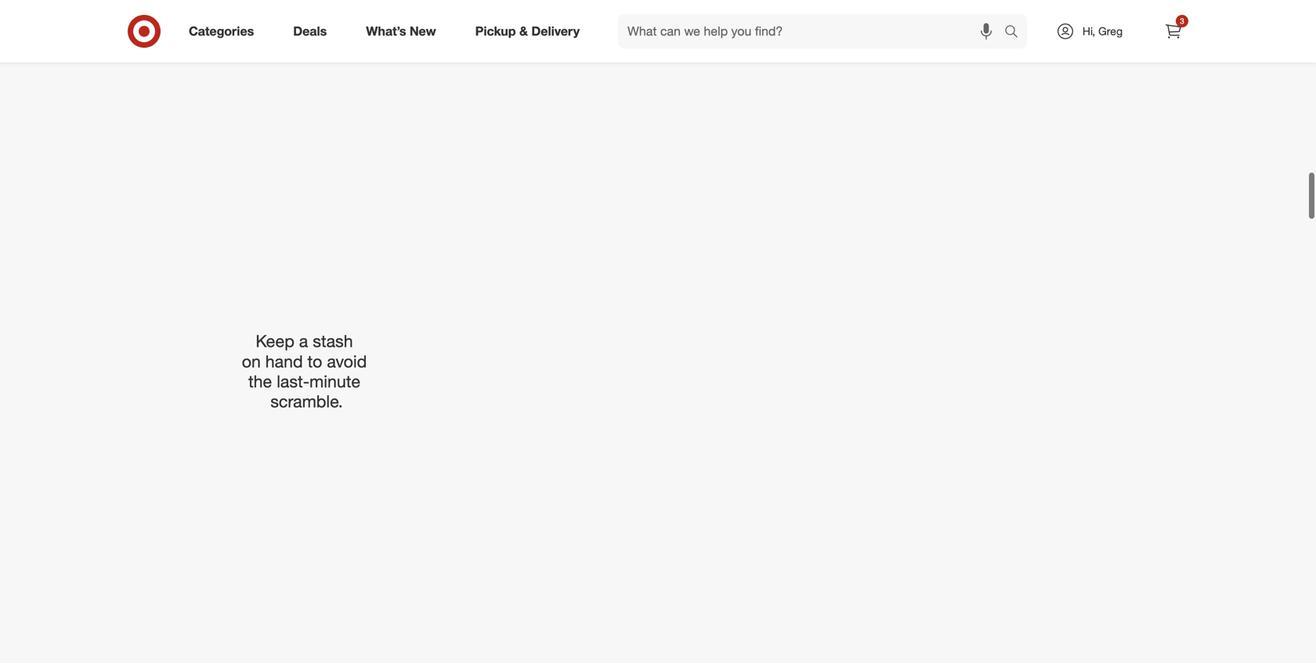 Task type: describe. For each thing, give the bounding box(es) containing it.
minute
[[309, 345, 360, 366]]

greg
[[1098, 24, 1123, 38]]

what's
[[366, 24, 406, 39]]

pickup & delivery link
[[462, 14, 599, 49]]

categories
[[189, 24, 254, 39]]

deals link
[[280, 14, 346, 49]]

scramble.
[[270, 365, 343, 386]]

hi, greg
[[1083, 24, 1123, 38]]

What can we help you find? suggestions appear below search field
[[618, 14, 1008, 49]]

categories link
[[175, 14, 274, 49]]

search button
[[997, 14, 1035, 52]]

delivery
[[531, 24, 580, 39]]

on hand to avoid the last-minute scramble.
[[242, 325, 371, 386]]

hi,
[[1083, 24, 1095, 38]]



Task type: vqa. For each thing, say whether or not it's contained in the screenshot.
last- in the left of the page
yes



Task type: locate. For each thing, give the bounding box(es) containing it.
to
[[308, 325, 322, 346]]

what's new
[[366, 24, 436, 39]]

pickup & delivery
[[475, 24, 580, 39]]

last-
[[277, 345, 309, 366]]

what's new link
[[353, 14, 456, 49]]

3
[[1180, 16, 1184, 26]]

&
[[519, 24, 528, 39]]

the
[[248, 345, 272, 366]]

hand
[[265, 325, 303, 346]]

3 link
[[1156, 14, 1191, 49]]

search
[[997, 25, 1035, 40]]

deals
[[293, 24, 327, 39]]

pickup
[[475, 24, 516, 39]]

on
[[242, 325, 261, 346]]

avoid
[[327, 325, 367, 346]]

new
[[410, 24, 436, 39]]



